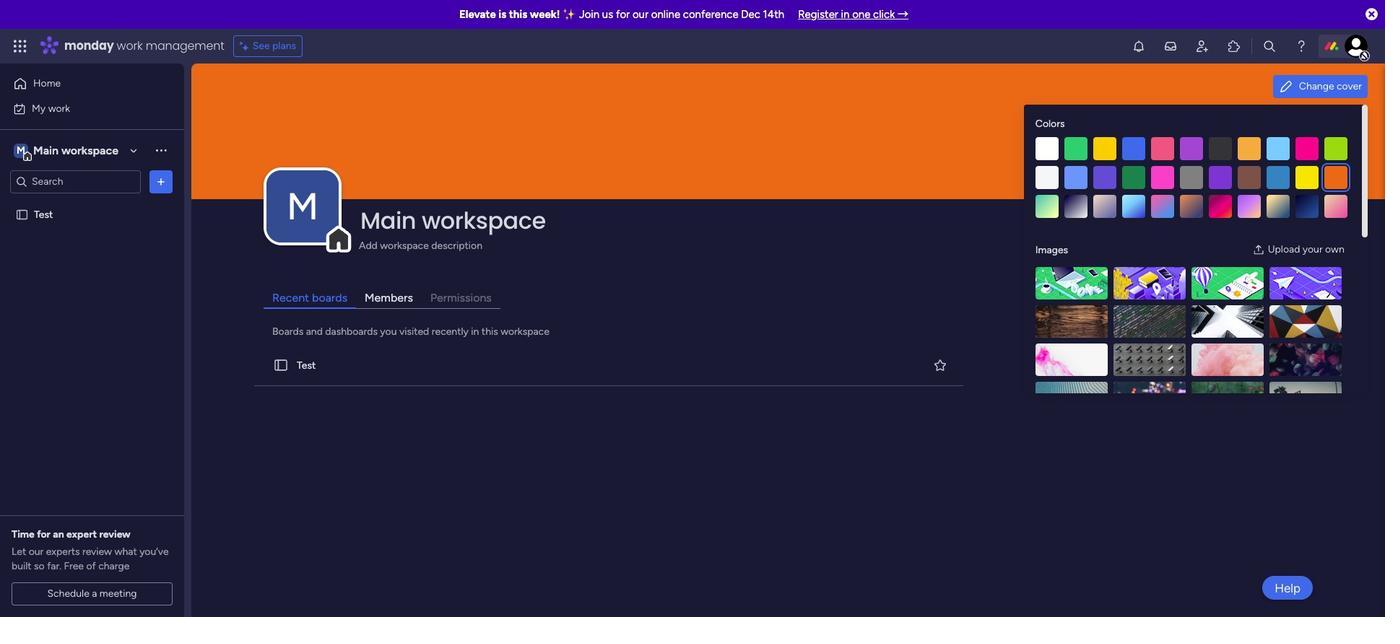 Task type: vqa. For each thing, say whether or not it's contained in the screenshot.
Webhooks for update
no



Task type: locate. For each thing, give the bounding box(es) containing it.
work inside "button"
[[48, 102, 70, 115]]

an
[[53, 529, 64, 541]]

0 horizontal spatial main
[[33, 143, 59, 157]]

change cover
[[1300, 80, 1362, 92]]

my work
[[32, 102, 70, 115]]

in left one
[[841, 8, 850, 21]]

0 horizontal spatial work
[[48, 102, 70, 115]]

option
[[0, 202, 184, 204]]

work right monday
[[117, 38, 143, 54]]

select product image
[[13, 39, 27, 53]]

work
[[117, 38, 143, 54], [48, 102, 70, 115]]

1 vertical spatial for
[[37, 529, 51, 541]]

1 vertical spatial test
[[297, 359, 316, 372]]

review
[[99, 529, 131, 541], [82, 546, 112, 558]]

brad klo image
[[1345, 35, 1368, 58]]

workspace selection element
[[14, 142, 121, 161]]

Main workspace field
[[357, 205, 1327, 237]]

one
[[853, 8, 871, 21]]

0 vertical spatial test
[[34, 208, 53, 221]]

monday work management
[[64, 38, 224, 54]]

notifications image
[[1132, 39, 1146, 53]]

test right public board icon
[[297, 359, 316, 372]]

work right my
[[48, 102, 70, 115]]

management
[[146, 38, 224, 54]]

1 vertical spatial m
[[287, 184, 319, 229]]

0 vertical spatial main
[[33, 143, 59, 157]]

expert
[[66, 529, 97, 541]]

so
[[34, 561, 45, 573]]

this
[[509, 8, 528, 21], [482, 326, 498, 338]]

main up add
[[360, 205, 416, 237]]

main right workspace icon
[[33, 143, 59, 157]]

visited
[[399, 326, 429, 338]]

our inside time for an expert review let our experts review what you've built so far. free of charge
[[29, 546, 44, 558]]

in
[[841, 8, 850, 21], [471, 326, 479, 338]]

main
[[33, 143, 59, 157], [360, 205, 416, 237]]

0 horizontal spatial this
[[482, 326, 498, 338]]

test right public board image
[[34, 208, 53, 221]]

search everything image
[[1263, 39, 1277, 53]]

see
[[253, 40, 270, 52]]

description
[[431, 240, 483, 252]]

0 vertical spatial for
[[616, 8, 630, 21]]

this right the is
[[509, 8, 528, 21]]

upload your own button
[[1247, 238, 1351, 262]]

our left online
[[633, 8, 649, 21]]

time
[[12, 529, 35, 541]]

1 vertical spatial main
[[360, 205, 416, 237]]

recent
[[272, 291, 309, 305]]

plans
[[272, 40, 296, 52]]

1 horizontal spatial this
[[509, 8, 528, 21]]

m inside workspace icon
[[17, 144, 25, 156]]

and
[[306, 326, 323, 338]]

0 vertical spatial this
[[509, 8, 528, 21]]

1 horizontal spatial test
[[297, 359, 316, 372]]

1 horizontal spatial m
[[287, 184, 319, 229]]

this right recently
[[482, 326, 498, 338]]

1 vertical spatial review
[[82, 546, 112, 558]]

1 vertical spatial our
[[29, 546, 44, 558]]

home
[[33, 77, 61, 90]]

boards
[[272, 326, 304, 338]]

our up the so
[[29, 546, 44, 558]]

change
[[1300, 80, 1335, 92]]

invite members image
[[1196, 39, 1210, 53]]

for inside time for an expert review let our experts review what you've built so far. free of charge
[[37, 529, 51, 541]]

members
[[365, 291, 413, 305]]

main workspace up description
[[360, 205, 546, 237]]

a
[[92, 588, 97, 600]]

review up of
[[82, 546, 112, 558]]

0 vertical spatial in
[[841, 8, 850, 21]]

0 horizontal spatial our
[[29, 546, 44, 558]]

0 vertical spatial main workspace
[[33, 143, 118, 157]]

review up what
[[99, 529, 131, 541]]

1 horizontal spatial work
[[117, 38, 143, 54]]

0 horizontal spatial for
[[37, 529, 51, 541]]

test list box
[[0, 199, 184, 422]]

elevate is this week! ✨ join us for our online conference dec 14th
[[459, 8, 785, 21]]

for right us
[[616, 8, 630, 21]]

0 horizontal spatial test
[[34, 208, 53, 221]]

time for an expert review let our experts review what you've built so far. free of charge
[[12, 529, 169, 573]]

change cover button
[[1273, 75, 1368, 98]]

public board image
[[273, 358, 289, 374]]

test inside list box
[[34, 208, 53, 221]]

0 horizontal spatial m
[[17, 144, 25, 156]]

main workspace inside workspace selection element
[[33, 143, 118, 157]]

1 vertical spatial work
[[48, 102, 70, 115]]

recent boards
[[272, 291, 348, 305]]

1 vertical spatial main workspace
[[360, 205, 546, 237]]

workspace options image
[[154, 143, 168, 158]]

for
[[616, 8, 630, 21], [37, 529, 51, 541]]

m
[[17, 144, 25, 156], [287, 184, 319, 229]]

m for workspace icon
[[17, 144, 25, 156]]

0 horizontal spatial in
[[471, 326, 479, 338]]

→
[[898, 8, 909, 21]]

experts
[[46, 546, 80, 558]]

workspace
[[61, 143, 118, 157], [422, 205, 546, 237], [380, 240, 429, 252], [501, 326, 550, 338]]

main workspace
[[33, 143, 118, 157], [360, 205, 546, 237]]

0 vertical spatial m
[[17, 144, 25, 156]]

meeting
[[100, 588, 137, 600]]

for left an
[[37, 529, 51, 541]]

1 vertical spatial in
[[471, 326, 479, 338]]

0 vertical spatial work
[[117, 38, 143, 54]]

0 horizontal spatial main workspace
[[33, 143, 118, 157]]

permissions
[[431, 291, 492, 305]]

see plans
[[253, 40, 296, 52]]

test
[[34, 208, 53, 221], [297, 359, 316, 372]]

0 vertical spatial our
[[633, 8, 649, 21]]

add workspace description
[[359, 240, 483, 252]]

m inside workspace image
[[287, 184, 319, 229]]

dec
[[741, 8, 761, 21]]

our
[[633, 8, 649, 21], [29, 546, 44, 558]]

main workspace up search in workspace field
[[33, 143, 118, 157]]

1 horizontal spatial our
[[633, 8, 649, 21]]

in right recently
[[471, 326, 479, 338]]

test link
[[251, 345, 966, 387]]



Task type: describe. For each thing, give the bounding box(es) containing it.
dashboards
[[325, 326, 378, 338]]

register
[[798, 8, 839, 21]]

apps image
[[1227, 39, 1242, 53]]

week!
[[530, 8, 560, 21]]

own
[[1326, 243, 1345, 256]]

what
[[115, 546, 137, 558]]

add
[[359, 240, 378, 252]]

boards
[[312, 291, 348, 305]]

of
[[86, 561, 96, 573]]

test for public board icon
[[297, 359, 316, 372]]

far.
[[47, 561, 61, 573]]

public board image
[[15, 208, 29, 221]]

1 horizontal spatial in
[[841, 8, 850, 21]]

click
[[873, 8, 895, 21]]

workspace image
[[14, 143, 28, 159]]

schedule a meeting button
[[12, 583, 173, 606]]

work for monday
[[117, 38, 143, 54]]

upload
[[1268, 243, 1301, 256]]

free
[[64, 561, 84, 573]]

photo icon image
[[1253, 244, 1265, 256]]

let
[[12, 546, 26, 558]]

your
[[1303, 243, 1323, 256]]

elevate
[[459, 8, 496, 21]]

us
[[602, 8, 613, 21]]

built
[[12, 561, 32, 573]]

help
[[1275, 581, 1301, 596]]

test for public board image
[[34, 208, 53, 221]]

colors
[[1036, 118, 1065, 130]]

inbox image
[[1164, 39, 1178, 53]]

main inside workspace selection element
[[33, 143, 59, 157]]

m for workspace image
[[287, 184, 319, 229]]

m button
[[267, 171, 339, 243]]

boards and dashboards you visited recently in this workspace
[[272, 326, 550, 338]]

Search in workspace field
[[30, 173, 121, 190]]

see plans button
[[233, 35, 303, 57]]

14th
[[763, 8, 785, 21]]

schedule
[[47, 588, 89, 600]]

1 horizontal spatial main workspace
[[360, 205, 546, 237]]

upload your own
[[1268, 243, 1345, 256]]

1 horizontal spatial main
[[360, 205, 416, 237]]

home button
[[9, 72, 155, 95]]

is
[[499, 8, 507, 21]]

add to favorites image
[[933, 358, 948, 372]]

online
[[651, 8, 681, 21]]

monday
[[64, 38, 114, 54]]

✨
[[563, 8, 577, 21]]

register in one click → link
[[798, 8, 909, 21]]

you've
[[140, 546, 169, 558]]

my
[[32, 102, 46, 115]]

join
[[579, 8, 600, 21]]

schedule a meeting
[[47, 588, 137, 600]]

work for my
[[48, 102, 70, 115]]

0 vertical spatial review
[[99, 529, 131, 541]]

help image
[[1295, 39, 1309, 53]]

workspace image
[[267, 171, 339, 243]]

cover
[[1337, 80, 1362, 92]]

recently
[[432, 326, 469, 338]]

you
[[380, 326, 397, 338]]

help button
[[1263, 576, 1313, 600]]

register in one click →
[[798, 8, 909, 21]]

1 horizontal spatial for
[[616, 8, 630, 21]]

charge
[[98, 561, 130, 573]]

images
[[1036, 244, 1069, 256]]

options image
[[154, 174, 168, 189]]

my work button
[[9, 97, 155, 120]]

conference
[[683, 8, 739, 21]]

1 vertical spatial this
[[482, 326, 498, 338]]



